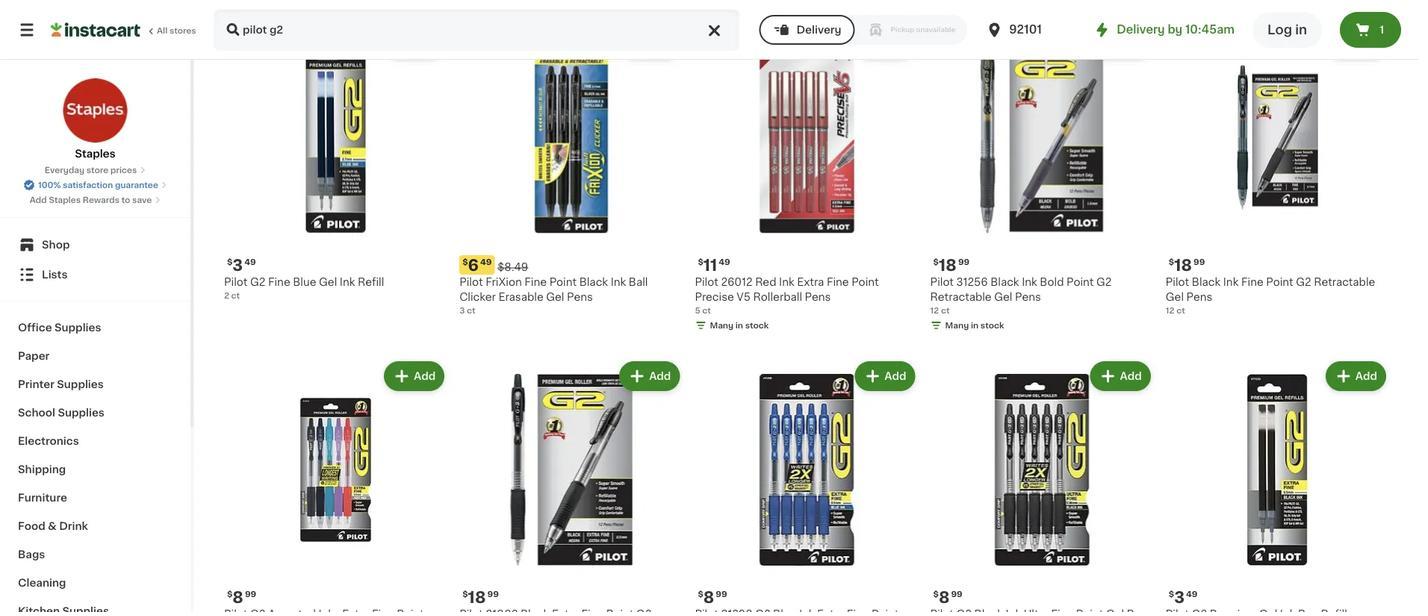 Task type: locate. For each thing, give the bounding box(es) containing it.
49 inside $ 11 49
[[719, 258, 731, 266]]

$6.49 original price: $8.49 element
[[460, 255, 683, 275]]

2 12 from the left
[[1166, 307, 1175, 315]]

2 g2 from the left
[[1097, 277, 1112, 288]]

6
[[468, 257, 479, 273]]

add staples rewards to save
[[30, 196, 152, 204]]

2 many in stock from the left
[[946, 322, 1005, 330]]

0 horizontal spatial many in stock
[[710, 322, 769, 330]]

1 horizontal spatial $ 3 49
[[1169, 590, 1198, 606]]

many inside product group
[[710, 322, 734, 330]]

v5
[[737, 292, 751, 302]]

stock down pilot 31256 black ink bold point g2 retractable gel pens 12 ct
[[981, 322, 1005, 330]]

2 pens from the left
[[567, 292, 593, 302]]

4 ink from the left
[[1022, 277, 1038, 288]]

in for 11
[[736, 322, 744, 330]]

2 ink from the left
[[779, 277, 795, 288]]

$ inside $ 6 49 $8.49 pilot frixion fine point black ink ball clicker erasable gel pens 3 ct
[[463, 258, 468, 266]]

supplies up electronics link at bottom left
[[58, 408, 105, 418]]

1 fine from the left
[[268, 277, 290, 288]]

1 horizontal spatial in
[[971, 322, 979, 330]]

2 vertical spatial 3
[[1175, 590, 1185, 606]]

0 horizontal spatial $ 8 99
[[227, 590, 256, 606]]

4 fine from the left
[[1242, 277, 1264, 288]]

pilot
[[224, 277, 248, 288], [695, 277, 719, 288], [460, 277, 483, 288], [931, 277, 954, 288], [1166, 277, 1190, 288]]

school supplies link
[[9, 399, 182, 427]]

3 pens from the left
[[1016, 292, 1042, 302]]

1 many in stock from the left
[[710, 322, 769, 330]]

3 pilot from the left
[[460, 277, 483, 288]]

many in stock for 18
[[946, 322, 1005, 330]]

4 pens from the left
[[1187, 292, 1213, 302]]

pilot for retractable
[[931, 277, 954, 288]]

0 vertical spatial retractable
[[1315, 277, 1376, 288]]

1 horizontal spatial delivery
[[1117, 24, 1166, 35]]

11
[[704, 257, 718, 273]]

pilot inside $ 6 49 $8.49 pilot frixion fine point black ink ball clicker erasable gel pens 3 ct
[[460, 277, 483, 288]]

add
[[414, 39, 436, 49], [650, 39, 671, 49], [885, 39, 907, 49], [1121, 39, 1142, 49], [1356, 39, 1378, 49], [30, 196, 47, 204], [414, 371, 436, 382], [650, 371, 671, 382], [885, 371, 907, 382], [1121, 371, 1142, 382], [1356, 371, 1378, 382]]

lists
[[42, 270, 68, 280]]

many in stock inside product group
[[710, 322, 769, 330]]

pilot inside the pilot black ink fine point g2 retractable gel pens 12 ct
[[1166, 277, 1190, 288]]

gel
[[319, 277, 337, 288], [546, 292, 565, 302], [995, 292, 1013, 302], [1166, 292, 1184, 302]]

1 horizontal spatial many in stock
[[946, 322, 1005, 330]]

ct inside 'pilot g2 fine blue gel ink refill 2 ct'
[[231, 292, 240, 300]]

49 inside $ 6 49 $8.49 pilot frixion fine point black ink ball clicker erasable gel pens 3 ct
[[480, 258, 492, 266]]

2 black from the left
[[991, 277, 1020, 288]]

bags link
[[9, 541, 182, 569]]

100% satisfaction guarantee button
[[23, 176, 167, 191]]

3 ink from the left
[[611, 277, 626, 288]]

92101 button
[[986, 9, 1076, 51]]

4 point from the left
[[1267, 277, 1294, 288]]

all stores
[[157, 27, 196, 35]]

stock
[[746, 322, 769, 330], [981, 322, 1005, 330]]

1 horizontal spatial 8
[[704, 590, 715, 606]]

2 horizontal spatial black
[[1192, 277, 1221, 288]]

staples up "everyday store prices" link
[[75, 149, 116, 159]]

cleaning
[[18, 578, 66, 589]]

0 vertical spatial $ 3 49
[[227, 257, 256, 273]]

1 horizontal spatial 12
[[1166, 307, 1175, 315]]

stock down v5
[[746, 322, 769, 330]]

product group
[[224, 26, 448, 302], [460, 26, 683, 317], [695, 26, 919, 335], [931, 26, 1154, 335], [1166, 26, 1390, 317], [224, 359, 448, 613], [460, 359, 683, 613], [695, 359, 919, 613], [931, 359, 1154, 613], [1166, 359, 1390, 613]]

1 horizontal spatial stock
[[981, 322, 1005, 330]]

$ 3 49
[[227, 257, 256, 273], [1169, 590, 1198, 606]]

1 black from the left
[[580, 277, 608, 288]]

staples
[[75, 149, 116, 159], [49, 196, 81, 204]]

4 pilot from the left
[[931, 277, 954, 288]]

$ 11 49
[[698, 257, 731, 273]]

2 $ 8 99 from the left
[[698, 590, 728, 606]]

0 horizontal spatial many
[[710, 322, 734, 330]]

0 horizontal spatial 3
[[233, 257, 243, 273]]

3
[[233, 257, 243, 273], [460, 307, 465, 315], [1175, 590, 1185, 606]]

retractable
[[1315, 277, 1376, 288], [931, 292, 992, 302]]

2 stock from the left
[[981, 322, 1005, 330]]

1 pilot from the left
[[224, 277, 248, 288]]

1 horizontal spatial many
[[946, 322, 969, 330]]

1 g2 from the left
[[250, 277, 266, 288]]

18 for pilot black ink fine point g2 retractable gel pens
[[1175, 257, 1193, 273]]

in inside product group
[[736, 322, 744, 330]]

2 point from the left
[[550, 277, 577, 288]]

2 horizontal spatial in
[[1296, 24, 1308, 36]]

0 horizontal spatial black
[[580, 277, 608, 288]]

pilot inside pilot 31256 black ink bold point g2 retractable gel pens 12 ct
[[931, 277, 954, 288]]

ct
[[231, 292, 240, 300], [703, 307, 711, 315], [467, 307, 476, 315], [942, 307, 950, 315], [1177, 307, 1186, 315]]

everyday store prices link
[[45, 164, 146, 176]]

office supplies link
[[9, 314, 182, 342]]

black inside pilot 31256 black ink bold point g2 retractable gel pens 12 ct
[[991, 277, 1020, 288]]

1 many from the left
[[710, 322, 734, 330]]

black
[[580, 277, 608, 288], [991, 277, 1020, 288], [1192, 277, 1221, 288]]

many down precise
[[710, 322, 734, 330]]

3 g2 from the left
[[1297, 277, 1312, 288]]

1 horizontal spatial 3
[[460, 307, 465, 315]]

3 inside $ 6 49 $8.49 pilot frixion fine point black ink ball clicker erasable gel pens 3 ct
[[460, 307, 465, 315]]

1 point from the left
[[852, 277, 879, 288]]

ink inside pilot 26012 red ink extra fine point precise v5 rollerball pens 5 ct
[[779, 277, 795, 288]]

1 vertical spatial retractable
[[931, 292, 992, 302]]

1 vertical spatial 3
[[460, 307, 465, 315]]

2 fine from the left
[[827, 277, 849, 288]]

rewards
[[83, 196, 119, 204]]

fine inside pilot 26012 red ink extra fine point precise v5 rollerball pens 5 ct
[[827, 277, 849, 288]]

31256
[[957, 277, 988, 288]]

supplies
[[55, 323, 101, 333], [57, 380, 104, 390], [58, 408, 105, 418]]

to
[[121, 196, 130, 204]]

0 vertical spatial supplies
[[55, 323, 101, 333]]

stock for 11
[[746, 322, 769, 330]]

1 stock from the left
[[746, 322, 769, 330]]

3 point from the left
[[1067, 277, 1094, 288]]

2 horizontal spatial 8
[[939, 590, 950, 606]]

1 horizontal spatial g2
[[1097, 277, 1112, 288]]

in down v5
[[736, 322, 744, 330]]

many down '31256'
[[946, 322, 969, 330]]

0 vertical spatial 3
[[233, 257, 243, 273]]

in
[[1296, 24, 1308, 36], [736, 322, 744, 330], [971, 322, 979, 330]]

1 8 from the left
[[233, 590, 244, 606]]

in right log
[[1296, 24, 1308, 36]]

erasable
[[499, 292, 544, 302]]

many for 18
[[946, 322, 969, 330]]

2 horizontal spatial g2
[[1297, 277, 1312, 288]]

product group containing 6
[[460, 26, 683, 317]]

1 12 from the left
[[931, 307, 940, 315]]

instacart logo image
[[51, 21, 140, 39]]

0 horizontal spatial 12
[[931, 307, 940, 315]]

many in stock down '31256'
[[946, 322, 1005, 330]]

18 for pilot 31256 black ink bold point g2 retractable gel pens
[[939, 257, 957, 273]]

0 horizontal spatial in
[[736, 322, 744, 330]]

1 horizontal spatial retractable
[[1315, 277, 1376, 288]]

frixion
[[486, 277, 522, 288]]

1 horizontal spatial 18
[[939, 257, 957, 273]]

1 vertical spatial supplies
[[57, 380, 104, 390]]

2 horizontal spatial $ 8 99
[[934, 590, 963, 606]]

supplies up the 'school supplies' link
[[57, 380, 104, 390]]

0 horizontal spatial g2
[[250, 277, 266, 288]]

fine
[[268, 277, 290, 288], [827, 277, 849, 288], [525, 277, 547, 288], [1242, 277, 1264, 288]]

school
[[18, 408, 55, 418]]

pilot inside pilot 26012 red ink extra fine point precise v5 rollerball pens 5 ct
[[695, 277, 719, 288]]

pilot for gel
[[1166, 277, 1190, 288]]

$ 18 99 for pilot black ink fine point g2 retractable gel pens
[[1169, 257, 1206, 273]]

2 many from the left
[[946, 322, 969, 330]]

ct inside $ 6 49 $8.49 pilot frixion fine point black ink ball clicker erasable gel pens 3 ct
[[467, 307, 476, 315]]

$
[[227, 258, 233, 266], [698, 258, 704, 266], [463, 258, 468, 266], [934, 258, 939, 266], [1169, 258, 1175, 266], [227, 591, 233, 599], [698, 591, 704, 599], [463, 591, 468, 599], [934, 591, 939, 599], [1169, 591, 1175, 599]]

1 horizontal spatial $ 18 99
[[934, 257, 970, 273]]

g2 inside 'pilot g2 fine blue gel ink refill 2 ct'
[[250, 277, 266, 288]]

many in stock down v5
[[710, 322, 769, 330]]

point inside the pilot black ink fine point g2 retractable gel pens 12 ct
[[1267, 277, 1294, 288]]

1 horizontal spatial $ 8 99
[[698, 590, 728, 606]]

0 horizontal spatial $ 18 99
[[463, 590, 499, 606]]

2 horizontal spatial $ 18 99
[[1169, 257, 1206, 273]]

5 pilot from the left
[[1166, 277, 1190, 288]]

2 horizontal spatial 3
[[1175, 590, 1185, 606]]

pilot 31256 black ink bold point g2 retractable gel pens 12 ct
[[931, 277, 1112, 315]]

retractable inside pilot 31256 black ink bold point g2 retractable gel pens 12 ct
[[931, 292, 992, 302]]

point inside pilot 26012 red ink extra fine point precise v5 rollerball pens 5 ct
[[852, 277, 879, 288]]

pens
[[805, 292, 831, 302], [567, 292, 593, 302], [1016, 292, 1042, 302], [1187, 292, 1213, 302]]

bags
[[18, 550, 45, 560]]

0 horizontal spatial $ 3 49
[[227, 257, 256, 273]]

49
[[245, 258, 256, 266], [719, 258, 731, 266], [480, 258, 492, 266], [1187, 591, 1198, 599]]

gel inside $ 6 49 $8.49 pilot frixion fine point black ink ball clicker erasable gel pens 3 ct
[[546, 292, 565, 302]]

5 ink from the left
[[1224, 277, 1239, 288]]

0 horizontal spatial retractable
[[931, 292, 992, 302]]

0 horizontal spatial 8
[[233, 590, 244, 606]]

delivery inside button
[[797, 25, 842, 35]]

many in stock
[[710, 322, 769, 330], [946, 322, 1005, 330]]

staples down 100%
[[49, 196, 81, 204]]

18
[[939, 257, 957, 273], [1175, 257, 1193, 273], [468, 590, 486, 606]]

all stores link
[[51, 9, 197, 51]]

in inside button
[[1296, 24, 1308, 36]]

save
[[132, 196, 152, 204]]

1 ink from the left
[[340, 277, 355, 288]]

in down '31256'
[[971, 322, 979, 330]]

0 horizontal spatial delivery
[[797, 25, 842, 35]]

1 pens from the left
[[805, 292, 831, 302]]

3 black from the left
[[1192, 277, 1221, 288]]

many for 11
[[710, 322, 734, 330]]

None search field
[[214, 9, 740, 51]]

shop
[[42, 240, 70, 250]]

1 horizontal spatial black
[[991, 277, 1020, 288]]

staples link
[[62, 78, 128, 161]]

3 fine from the left
[[525, 277, 547, 288]]

many in stock for 11
[[710, 322, 769, 330]]

ink
[[340, 277, 355, 288], [779, 277, 795, 288], [611, 277, 626, 288], [1022, 277, 1038, 288], [1224, 277, 1239, 288]]

$ 8 99
[[227, 590, 256, 606], [698, 590, 728, 606], [934, 590, 963, 606]]

point inside $ 6 49 $8.49 pilot frixion fine point black ink ball clicker erasable gel pens 3 ct
[[550, 277, 577, 288]]

ct inside pilot 26012 red ink extra fine point precise v5 rollerball pens 5 ct
[[703, 307, 711, 315]]

pilot for 2
[[224, 277, 248, 288]]

pilot inside 'pilot g2 fine blue gel ink refill 2 ct'
[[224, 277, 248, 288]]

1 vertical spatial staples
[[49, 196, 81, 204]]

log in
[[1268, 24, 1308, 36]]

black inside $ 6 49 $8.49 pilot frixion fine point black ink ball clicker erasable gel pens 3 ct
[[580, 277, 608, 288]]

100%
[[38, 181, 61, 189]]

shipping
[[18, 465, 66, 475]]

99
[[959, 258, 970, 266], [1194, 258, 1206, 266], [245, 591, 256, 599], [716, 591, 728, 599], [488, 591, 499, 599], [952, 591, 963, 599]]

stock for 18
[[981, 322, 1005, 330]]

supplies up paper link
[[55, 323, 101, 333]]

2 pilot from the left
[[695, 277, 719, 288]]

2 horizontal spatial 18
[[1175, 257, 1193, 273]]

0 horizontal spatial stock
[[746, 322, 769, 330]]

food & drink
[[18, 522, 88, 532]]

satisfaction
[[63, 181, 113, 189]]

log
[[1268, 24, 1293, 36]]

many
[[710, 322, 734, 330], [946, 322, 969, 330]]

point
[[852, 277, 879, 288], [550, 277, 577, 288], [1067, 277, 1094, 288], [1267, 277, 1294, 288]]

in for 18
[[971, 322, 979, 330]]

2 vertical spatial supplies
[[58, 408, 105, 418]]



Task type: vqa. For each thing, say whether or not it's contained in the screenshot.
'How' to the middle
no



Task type: describe. For each thing, give the bounding box(es) containing it.
ink inside pilot 31256 black ink bold point g2 retractable gel pens 12 ct
[[1022, 277, 1038, 288]]

printer supplies
[[18, 380, 104, 390]]

precise
[[695, 292, 734, 302]]

store
[[87, 166, 109, 174]]

delivery by 10:45am link
[[1093, 21, 1235, 39]]

1 vertical spatial $ 3 49
[[1169, 590, 1198, 606]]

delivery button
[[760, 15, 855, 45]]

food & drink link
[[9, 513, 182, 541]]

100% satisfaction guarantee
[[38, 181, 158, 189]]

everyday
[[45, 166, 85, 174]]

shipping link
[[9, 456, 182, 484]]

pilot black ink fine point g2 retractable gel pens 12 ct
[[1166, 277, 1376, 315]]

g2 inside pilot 31256 black ink bold point g2 retractable gel pens 12 ct
[[1097, 277, 1112, 288]]

refill
[[358, 277, 384, 288]]

supplies for printer supplies
[[57, 380, 104, 390]]

ct inside pilot 31256 black ink bold point g2 retractable gel pens 12 ct
[[942, 307, 950, 315]]

$ 6 49 $8.49 pilot frixion fine point black ink ball clicker erasable gel pens 3 ct
[[460, 257, 648, 315]]

red
[[756, 277, 777, 288]]

1 button
[[1341, 12, 1402, 48]]

pens inside pilot 31256 black ink bold point g2 retractable gel pens 12 ct
[[1016, 292, 1042, 302]]

pens inside the pilot black ink fine point g2 retractable gel pens 12 ct
[[1187, 292, 1213, 302]]

printer supplies link
[[9, 371, 182, 399]]

2 8 from the left
[[704, 590, 715, 606]]

office supplies
[[18, 323, 101, 333]]

delivery for delivery by 10:45am
[[1117, 24, 1166, 35]]

service type group
[[760, 15, 968, 45]]

food
[[18, 522, 45, 532]]

0 horizontal spatial 18
[[468, 590, 486, 606]]

gel inside pilot 31256 black ink bold point g2 retractable gel pens 12 ct
[[995, 292, 1013, 302]]

0 vertical spatial staples
[[75, 149, 116, 159]]

$ inside $ 11 49
[[698, 258, 704, 266]]

12 inside the pilot black ink fine point g2 retractable gel pens 12 ct
[[1166, 307, 1175, 315]]

staples logo image
[[62, 78, 128, 143]]

gel inside the pilot black ink fine point g2 retractable gel pens 12 ct
[[1166, 292, 1184, 302]]

printer
[[18, 380, 54, 390]]

rollerball
[[754, 292, 803, 302]]

add staples rewards to save link
[[30, 194, 161, 206]]

retractable inside the pilot black ink fine point g2 retractable gel pens 12 ct
[[1315, 277, 1376, 288]]

furniture link
[[9, 484, 182, 513]]

paper link
[[9, 342, 182, 371]]

black inside the pilot black ink fine point g2 retractable gel pens 12 ct
[[1192, 277, 1221, 288]]

supplies for office supplies
[[55, 323, 101, 333]]

supplies for school supplies
[[58, 408, 105, 418]]

5
[[695, 307, 701, 315]]

office
[[18, 323, 52, 333]]

92101
[[1010, 24, 1042, 35]]

school supplies
[[18, 408, 105, 418]]

3 8 from the left
[[939, 590, 950, 606]]

everyday store prices
[[45, 166, 137, 174]]

lists link
[[9, 260, 182, 290]]

3 $ 8 99 from the left
[[934, 590, 963, 606]]

by
[[1168, 24, 1183, 35]]

fine inside 'pilot g2 fine blue gel ink refill 2 ct'
[[268, 277, 290, 288]]

point inside pilot 31256 black ink bold point g2 retractable gel pens 12 ct
[[1067, 277, 1094, 288]]

pilot g2 fine blue gel ink refill 2 ct
[[224, 277, 384, 300]]

stores
[[170, 27, 196, 35]]

delivery for delivery
[[797, 25, 842, 35]]

ball
[[629, 277, 648, 288]]

$ 18 99 for pilot 31256 black ink bold point g2 retractable gel pens
[[934, 257, 970, 273]]

&
[[48, 522, 57, 532]]

guarantee
[[115, 181, 158, 189]]

1
[[1380, 25, 1385, 35]]

paper
[[18, 351, 50, 362]]

fine inside the pilot black ink fine point g2 retractable gel pens 12 ct
[[1242, 277, 1264, 288]]

gel inside 'pilot g2 fine blue gel ink refill 2 ct'
[[319, 277, 337, 288]]

shop link
[[9, 230, 182, 260]]

pens inside pilot 26012 red ink extra fine point precise v5 rollerball pens 5 ct
[[805, 292, 831, 302]]

drink
[[59, 522, 88, 532]]

all
[[157, 27, 168, 35]]

ink inside $ 6 49 $8.49 pilot frixion fine point black ink ball clicker erasable gel pens 3 ct
[[611, 277, 626, 288]]

log in button
[[1253, 12, 1323, 48]]

electronics
[[18, 436, 79, 447]]

2
[[224, 292, 229, 300]]

blue
[[293, 277, 316, 288]]

1 $ 8 99 from the left
[[227, 590, 256, 606]]

electronics link
[[9, 427, 182, 456]]

prices
[[111, 166, 137, 174]]

furniture
[[18, 493, 67, 504]]

clicker
[[460, 292, 496, 302]]

bold
[[1040, 277, 1064, 288]]

12 inside pilot 31256 black ink bold point g2 retractable gel pens 12 ct
[[931, 307, 940, 315]]

Search field
[[215, 10, 739, 49]]

fine inside $ 6 49 $8.49 pilot frixion fine point black ink ball clicker erasable gel pens 3 ct
[[525, 277, 547, 288]]

pens inside $ 6 49 $8.49 pilot frixion fine point black ink ball clicker erasable gel pens 3 ct
[[567, 292, 593, 302]]

26012
[[721, 277, 753, 288]]

pilot 26012 red ink extra fine point precise v5 rollerball pens 5 ct
[[695, 277, 879, 315]]

ink inside the pilot black ink fine point g2 retractable gel pens 12 ct
[[1224, 277, 1239, 288]]

$8.49
[[498, 262, 528, 273]]

10:45am
[[1186, 24, 1235, 35]]

delivery by 10:45am
[[1117, 24, 1235, 35]]

ink inside 'pilot g2 fine blue gel ink refill 2 ct'
[[340, 277, 355, 288]]

cleaning link
[[9, 569, 182, 598]]

ct inside the pilot black ink fine point g2 retractable gel pens 12 ct
[[1177, 307, 1186, 315]]

pilot for precise
[[695, 277, 719, 288]]

g2 inside the pilot black ink fine point g2 retractable gel pens 12 ct
[[1297, 277, 1312, 288]]

product group containing 11
[[695, 26, 919, 335]]

extra
[[798, 277, 824, 288]]



